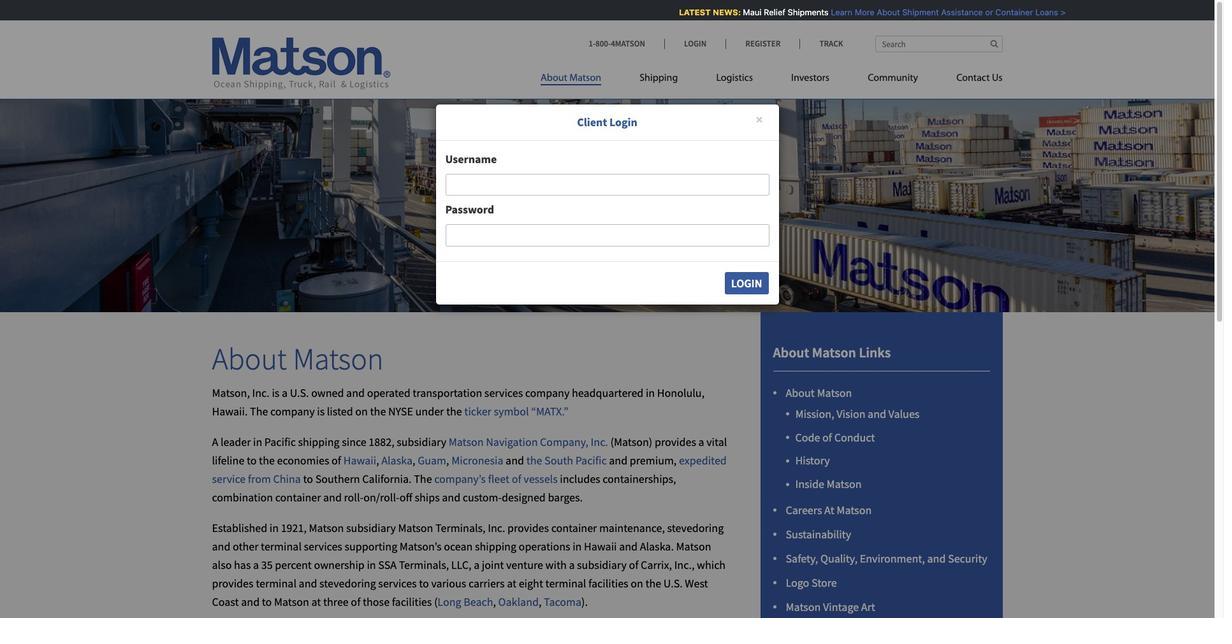 Task type: describe. For each thing, give the bounding box(es) containing it.
west
[[685, 576, 708, 591]]

listed
[[327, 404, 353, 419]]

client login
[[577, 115, 637, 129]]

investors
[[791, 73, 829, 84]]

inside matson
[[795, 477, 862, 492]]

symbol
[[494, 404, 529, 419]]

top menu navigation
[[541, 67, 1002, 93]]

the inside (matson) provides a vital lifeline to the economies of
[[259, 453, 275, 468]]

carriers
[[469, 576, 505, 591]]

).
[[581, 595, 588, 609]]

"matx."
[[531, 404, 568, 419]]

2 vertical spatial subsidiary
[[577, 558, 627, 573]]

vintage
[[823, 600, 859, 614]]

1 horizontal spatial company
[[525, 386, 570, 400]]

800-
[[595, 38, 611, 49]]

matson,
[[212, 386, 250, 400]]

cranes load and offload matson containers from the containership at the terminal. image
[[0, 79, 1214, 312]]

0 horizontal spatial services
[[304, 540, 342, 554]]

long beach , oakland , tacoma ).
[[438, 595, 588, 609]]

and down southern
[[323, 490, 342, 505]]

shipment
[[901, 7, 937, 17]]

1 vertical spatial stevedoring
[[319, 576, 376, 591]]

expedited service from china link
[[212, 453, 727, 486]]

llc,
[[451, 558, 471, 573]]

0 vertical spatial terminals,
[[435, 521, 486, 536]]

matson up vision
[[817, 385, 852, 400]]

ownership
[[314, 558, 365, 573]]

1 vertical spatial provides
[[507, 521, 549, 536]]

ssa
[[378, 558, 397, 573]]

1 vertical spatial terminals,
[[399, 558, 449, 573]]

matson down logo
[[786, 600, 821, 614]]

0 horizontal spatial at
[[311, 595, 321, 609]]

terminal up tacoma
[[545, 576, 586, 591]]

on inside established in 1921, matson subsidiary matson terminals, inc. provides container maintenance, stevedoring and other terminal services supporting matson's ocean shipping operations in hawaii and alaska. matson also has a 35 percent ownership in ssa terminals, llc, a joint venture with a subsidiary of carrix, inc., which provides terminal and stevedoring services to various carriers at eight terminal facilities on the u.s. west coast and to matson at three of those facilities (
[[631, 576, 643, 591]]

ticker
[[464, 404, 491, 419]]

and right vision
[[868, 407, 886, 421]]

0 horizontal spatial hawaii
[[343, 453, 376, 468]]

0 vertical spatial facilities
[[588, 576, 628, 591]]

× button
[[756, 111, 763, 128]]

1-800-4matson
[[589, 38, 645, 49]]

0 horizontal spatial company
[[270, 404, 315, 419]]

login for login link
[[684, 38, 707, 49]]

art
[[861, 600, 875, 614]]

south
[[544, 453, 573, 468]]

barges.
[[548, 490, 583, 505]]

4matson
[[611, 38, 645, 49]]

0 horizontal spatial facilities
[[392, 595, 432, 609]]

1 vertical spatial inc.
[[591, 435, 608, 450]]

matson up at
[[827, 477, 862, 492]]

, down carriers on the bottom left
[[493, 595, 496, 609]]

conduct
[[834, 430, 875, 445]]

1 horizontal spatial is
[[317, 404, 325, 419]]

username
[[445, 152, 497, 166]]

us
[[992, 73, 1002, 84]]

>
[[1059, 7, 1064, 17]]

inc. inside matson, inc. is a u.s. owned and operated transportation services company headquartered in honolulu, hawaii. the company is listed on the nyse under the
[[252, 386, 270, 400]]

operated
[[367, 386, 410, 400]]

company,
[[540, 435, 588, 450]]

includes
[[560, 472, 600, 486]]

investors link
[[772, 67, 849, 93]]

careers at matson
[[786, 503, 872, 518]]

and left the security
[[927, 552, 946, 566]]

and down company's
[[442, 490, 460, 505]]

and down navigation
[[506, 453, 524, 468]]

to inside (matson) provides a vital lifeline to the economies of
[[247, 453, 257, 468]]

Username text field
[[445, 174, 769, 196]]

established
[[212, 521, 267, 536]]

premium,
[[630, 453, 677, 468]]

0 horizontal spatial shipping
[[298, 435, 340, 450]]

logo
[[786, 576, 809, 590]]

Search search field
[[875, 36, 1002, 52]]

history link
[[795, 454, 830, 468]]

in inside matson, inc. is a u.s. owned and operated transportation services company headquartered in honolulu, hawaii. the company is listed on the nyse under the
[[646, 386, 655, 400]]

about matson inside top menu navigation
[[541, 73, 601, 84]]

to down the 35
[[262, 595, 272, 609]]

beach
[[464, 595, 493, 609]]

matson right 1921,
[[309, 521, 344, 536]]

matson vintage art
[[786, 600, 875, 614]]

provides inside (matson) provides a vital lifeline to the economies of
[[655, 435, 696, 450]]

matson up inc.,
[[676, 540, 711, 554]]

inside
[[795, 477, 824, 492]]

password
[[445, 202, 494, 217]]

oakland link
[[498, 595, 539, 609]]

matson down 'percent'
[[274, 595, 309, 609]]

1882,
[[369, 435, 394, 450]]

shipping link
[[620, 67, 697, 93]]

u.s. inside established in 1921, matson subsidiary matson terminals, inc. provides container maintenance, stevedoring and other terminal services supporting matson's ocean shipping operations in hawaii and alaska. matson also has a 35 percent ownership in ssa terminals, llc, a joint venture with a subsidiary of carrix, inc., which provides terminal and stevedoring services to various carriers at eight terminal facilities on the u.s. west coast and to matson at three of those facilities (
[[664, 576, 683, 591]]

blue matson logo with ocean, shipping, truck, rail and logistics written beneath it. image
[[212, 38, 390, 90]]

mission, vision and values
[[795, 407, 920, 421]]

and up the also
[[212, 540, 230, 554]]

and down (matson)
[[609, 453, 627, 468]]

, down eight
[[539, 595, 542, 609]]

inc.,
[[674, 558, 695, 573]]

community
[[868, 73, 918, 84]]

at
[[824, 503, 834, 518]]

on/roll-
[[363, 490, 399, 505]]

lifeline
[[212, 453, 244, 468]]

matson left links
[[812, 344, 856, 362]]

, up company's
[[446, 453, 449, 468]]

nyse
[[388, 404, 413, 419]]

1 vertical spatial about matson
[[212, 340, 383, 378]]

login link
[[664, 38, 726, 49]]

three
[[323, 595, 349, 609]]

terminal down the 35
[[256, 576, 296, 591]]

sustainability link
[[786, 527, 851, 542]]

in right operations
[[573, 540, 582, 554]]

0 vertical spatial is
[[272, 386, 279, 400]]

of inside (matson) provides a vital lifeline to the economies of
[[332, 453, 341, 468]]

inc. inside established in 1921, matson subsidiary matson terminals, inc. provides container maintenance, stevedoring and other terminal services supporting matson's ocean shipping operations in hawaii and alaska. matson also has a 35 percent ownership in ssa terminals, llc, a joint venture with a subsidiary of carrix, inc., which provides terminal and stevedoring services to various carriers at eight terminal facilities on the u.s. west coast and to matson at three of those facilities (
[[488, 521, 505, 536]]

matson, inc. is a u.s. owned and operated transportation services company headquartered in honolulu, hawaii. the company is listed on the nyse under the
[[212, 386, 705, 419]]

honolulu,
[[657, 386, 705, 400]]

matson up "micronesia" link
[[449, 435, 484, 450]]

expedited
[[679, 453, 727, 468]]

1-
[[589, 38, 595, 49]]

a inside (matson) provides a vital lifeline to the economies of
[[698, 435, 704, 450]]

safety, quality, environment, and security link
[[786, 552, 987, 566]]

expedited service from china
[[212, 453, 727, 486]]

container inside includes containerships, combination container and roll-on/roll-off ships and custom-designed barges.
[[275, 490, 321, 505]]

the down the transportation
[[446, 404, 462, 419]]

terminal up 'percent'
[[261, 540, 302, 554]]

35
[[261, 558, 273, 573]]

off
[[399, 490, 412, 505]]

micronesia
[[451, 453, 503, 468]]

about inside top menu navigation
[[541, 73, 567, 84]]

company's
[[434, 472, 486, 486]]

values
[[888, 407, 920, 421]]

matson up owned
[[293, 340, 383, 378]]

0 horizontal spatial subsidiary
[[346, 521, 396, 536]]

to left various
[[419, 576, 429, 591]]

about matson links
[[773, 344, 891, 362]]

ticker symbol "matx."
[[464, 404, 568, 419]]

code of conduct
[[795, 430, 875, 445]]

environment,
[[860, 552, 925, 566]]

logistics link
[[697, 67, 772, 93]]

logo store
[[786, 576, 837, 590]]

history
[[795, 454, 830, 468]]



Task type: vqa. For each thing, say whether or not it's contained in the screenshot.
Code of Conduct link
yes



Task type: locate. For each thing, give the bounding box(es) containing it.
1 horizontal spatial subsidiary
[[397, 435, 446, 450]]

1 horizontal spatial u.s.
[[664, 576, 683, 591]]

latest news: maui relief shipments learn more about shipment assistance or container loans >
[[677, 7, 1064, 17]]

subsidiary up guam "link"
[[397, 435, 446, 450]]

stevedoring up inc.,
[[667, 521, 724, 536]]

1 horizontal spatial about matson
[[541, 73, 601, 84]]

the down matson navigation company, inc. link on the left of the page
[[526, 453, 542, 468]]

0 horizontal spatial is
[[272, 386, 279, 400]]

about matson link up mission,
[[786, 385, 852, 400]]

careers at matson link
[[786, 503, 872, 518]]

tacoma link
[[544, 595, 581, 609]]

1 horizontal spatial services
[[378, 576, 417, 591]]

on right listed
[[355, 404, 368, 419]]

matson right at
[[837, 503, 872, 518]]

matson up matson's
[[398, 521, 433, 536]]

client
[[577, 115, 607, 129]]

2 horizontal spatial provides
[[655, 435, 696, 450]]

micronesia link
[[451, 453, 503, 468]]

register link
[[726, 38, 800, 49]]

1 horizontal spatial provides
[[507, 521, 549, 536]]

those
[[363, 595, 390, 609]]

in
[[646, 386, 655, 400], [253, 435, 262, 450], [270, 521, 279, 536], [573, 540, 582, 554], [367, 558, 376, 573]]

0 vertical spatial provides
[[655, 435, 696, 450]]

1 vertical spatial u.s.
[[664, 576, 683, 591]]

of right 'fleet'
[[512, 472, 521, 486]]

the up from
[[259, 453, 275, 468]]

matson inside about matson link
[[569, 73, 601, 84]]

services
[[484, 386, 523, 400], [304, 540, 342, 554], [378, 576, 417, 591]]

and
[[346, 386, 365, 400], [868, 407, 886, 421], [506, 453, 524, 468], [609, 453, 627, 468], [323, 490, 342, 505], [442, 490, 460, 505], [212, 540, 230, 554], [619, 540, 638, 554], [927, 552, 946, 566], [299, 576, 317, 591], [241, 595, 260, 609]]

0 horizontal spatial about matson
[[212, 340, 383, 378]]

in left honolulu,
[[646, 386, 655, 400]]

sustainability
[[786, 527, 851, 542]]

tacoma
[[544, 595, 581, 609]]

also
[[212, 558, 232, 573]]

safety,
[[786, 552, 818, 566]]

inc. right matson,
[[252, 386, 270, 400]]

2 horizontal spatial services
[[484, 386, 523, 400]]

and right coast in the left bottom of the page
[[241, 595, 260, 609]]

under
[[415, 404, 444, 419]]

2 vertical spatial inc.
[[488, 521, 505, 536]]

0 vertical spatial the
[[250, 404, 268, 419]]

the inside established in 1921, matson subsidiary matson terminals, inc. provides container maintenance, stevedoring and other terminal services supporting matson's ocean shipping operations in hawaii and alaska. matson also has a 35 percent ownership in ssa terminals, llc, a joint venture with a subsidiary of carrix, inc., which provides terminal and stevedoring services to various carriers at eight terminal facilities on the u.s. west coast and to matson at three of those facilities (
[[645, 576, 661, 591]]

hawaii.
[[212, 404, 248, 419]]

security
[[948, 552, 987, 566]]

hawaii down since
[[343, 453, 376, 468]]

0 horizontal spatial on
[[355, 404, 368, 419]]

1 vertical spatial at
[[311, 595, 321, 609]]

a left owned
[[282, 386, 288, 400]]

1921,
[[281, 521, 307, 536]]

a inside matson, inc. is a u.s. owned and operated transportation services company headquartered in honolulu, hawaii. the company is listed on the nyse under the
[[282, 386, 288, 400]]

1 vertical spatial is
[[317, 404, 325, 419]]

links
[[859, 344, 891, 362]]

roll-
[[344, 490, 363, 505]]

loans
[[1034, 7, 1057, 17]]

in left 1921,
[[270, 521, 279, 536]]

1 horizontal spatial inc.
[[488, 521, 505, 536]]

×
[[756, 111, 763, 128]]

0 vertical spatial about matson link
[[541, 67, 620, 93]]

track link
[[800, 38, 843, 49]]

mission, vision and values link
[[795, 407, 920, 421]]

is left listed
[[317, 404, 325, 419]]

in right leader
[[253, 435, 262, 450]]

in left ssa
[[367, 558, 376, 573]]

1 horizontal spatial login
[[684, 38, 707, 49]]

1 vertical spatial services
[[304, 540, 342, 554]]

0 horizontal spatial container
[[275, 490, 321, 505]]

of right three
[[351, 595, 360, 609]]

contact us link
[[937, 67, 1002, 93]]

, down "1882,"
[[376, 453, 379, 468]]

0 vertical spatial stevedoring
[[667, 521, 724, 536]]

alaska link
[[381, 453, 413, 468]]

0 horizontal spatial u.s.
[[290, 386, 309, 400]]

hawaii inside established in 1921, matson subsidiary matson terminals, inc. provides container maintenance, stevedoring and other terminal services supporting matson's ocean shipping operations in hawaii and alaska. matson also has a 35 percent ownership in ssa terminals, llc, a joint venture with a subsidiary of carrix, inc., which provides terminal and stevedoring services to various carriers at eight terminal facilities on the u.s. west coast and to matson at three of those facilities (
[[584, 540, 617, 554]]

container
[[275, 490, 321, 505], [551, 521, 597, 536]]

0 vertical spatial hawaii
[[343, 453, 376, 468]]

combination
[[212, 490, 273, 505]]

, left guam
[[413, 453, 415, 468]]

careers
[[786, 503, 822, 518]]

provides up premium,
[[655, 435, 696, 450]]

operations
[[519, 540, 570, 554]]

joint
[[482, 558, 504, 573]]

to down economies
[[303, 472, 313, 486]]

services inside matson, inc. is a u.s. owned and operated transportation services company headquartered in honolulu, hawaii. the company is listed on the nyse under the
[[484, 386, 523, 400]]

california.
[[362, 472, 412, 486]]

0 horizontal spatial inc.
[[252, 386, 270, 400]]

is right matson,
[[272, 386, 279, 400]]

code of conduct link
[[795, 430, 875, 445]]

search image
[[990, 40, 998, 48]]

Password password field
[[445, 224, 769, 247]]

login
[[684, 38, 707, 49], [609, 115, 637, 129], [731, 276, 762, 291]]

long
[[438, 595, 461, 609]]

a leader in pacific shipping since 1882, subsidiary matson navigation company, inc.
[[212, 435, 608, 450]]

learn
[[829, 7, 851, 17]]

1 vertical spatial the
[[414, 472, 432, 486]]

service
[[212, 472, 246, 486]]

2 vertical spatial about matson
[[786, 385, 852, 400]]

store
[[812, 576, 837, 590]]

vital
[[706, 435, 727, 450]]

1 horizontal spatial container
[[551, 521, 597, 536]]

transportation
[[413, 386, 482, 400]]

supporting
[[345, 540, 397, 554]]

of up southern
[[332, 453, 341, 468]]

shipping inside established in 1921, matson subsidiary matson terminals, inc. provides container maintenance, stevedoring and other terminal services supporting matson's ocean shipping operations in hawaii and alaska. matson also has a 35 percent ownership in ssa terminals, llc, a joint venture with a subsidiary of carrix, inc., which provides terminal and stevedoring services to various carriers at eight terminal facilities on the u.s. west coast and to matson at three of those facilities (
[[475, 540, 516, 554]]

about matson links section
[[744, 312, 1018, 618]]

alaska.
[[640, 540, 674, 554]]

hawaii
[[343, 453, 376, 468], [584, 540, 617, 554]]

0 vertical spatial about matson
[[541, 73, 601, 84]]

about matson down 1-
[[541, 73, 601, 84]]

a right llc,
[[474, 558, 480, 573]]

leader
[[221, 435, 251, 450]]

0 horizontal spatial pacific
[[264, 435, 296, 450]]

since
[[342, 435, 366, 450]]

login button
[[724, 272, 769, 295]]

1 vertical spatial about matson link
[[786, 385, 852, 400]]

economies
[[277, 453, 329, 468]]

company down owned
[[270, 404, 315, 419]]

0 vertical spatial container
[[275, 490, 321, 505]]

0 vertical spatial on
[[355, 404, 368, 419]]

the down operated
[[370, 404, 386, 419]]

container down "china"
[[275, 490, 321, 505]]

1 horizontal spatial hawaii
[[584, 540, 617, 554]]

to up from
[[247, 453, 257, 468]]

shipments
[[786, 7, 827, 17]]

services down ssa
[[378, 576, 417, 591]]

terminals, down matson's
[[399, 558, 449, 573]]

0 horizontal spatial about matson link
[[541, 67, 620, 93]]

company up "matx."
[[525, 386, 570, 400]]

code
[[795, 430, 820, 445]]

on inside matson, inc. is a u.s. owned and operated transportation services company headquartered in honolulu, hawaii. the company is listed on the nyse under the
[[355, 404, 368, 419]]

2 horizontal spatial login
[[731, 276, 762, 291]]

services up "ownership"
[[304, 540, 342, 554]]

a left the vital
[[698, 435, 704, 450]]

of left carrix,
[[629, 558, 638, 573]]

about matson inside section
[[786, 385, 852, 400]]

the down carrix,
[[645, 576, 661, 591]]

2 horizontal spatial inc.
[[591, 435, 608, 450]]

1 vertical spatial facilities
[[392, 595, 432, 609]]

subsidiary up ).
[[577, 558, 627, 573]]

2 horizontal spatial about matson
[[786, 385, 852, 400]]

0 vertical spatial login
[[684, 38, 707, 49]]

ticker symbol "matx." link
[[464, 404, 568, 419]]

1 vertical spatial hawaii
[[584, 540, 617, 554]]

0 vertical spatial services
[[484, 386, 523, 400]]

0 horizontal spatial stevedoring
[[319, 576, 376, 591]]

u.s. down inc.,
[[664, 576, 683, 591]]

to southern california. the company's fleet of vessels
[[301, 472, 558, 486]]

china
[[273, 472, 301, 486]]

pacific
[[264, 435, 296, 450], [575, 453, 607, 468]]

1 horizontal spatial pacific
[[575, 453, 607, 468]]

the inside matson, inc. is a u.s. owned and operated transportation services company headquartered in honolulu, hawaii. the company is listed on the nyse under the
[[250, 404, 268, 419]]

and inside matson, inc. is a u.s. owned and operated transportation services company headquartered in honolulu, hawaii. the company is listed on the nyse under the
[[346, 386, 365, 400]]

u.s. left owned
[[290, 386, 309, 400]]

0 vertical spatial inc.
[[252, 386, 270, 400]]

1 vertical spatial login
[[609, 115, 637, 129]]

ships
[[415, 490, 440, 505]]

0 vertical spatial u.s.
[[290, 386, 309, 400]]

ocean
[[444, 540, 473, 554]]

long beach link
[[438, 595, 493, 609]]

0 vertical spatial pacific
[[264, 435, 296, 450]]

1 horizontal spatial shipping
[[475, 540, 516, 554]]

and up listed
[[346, 386, 365, 400]]

about matson link down 1-
[[541, 67, 620, 93]]

1 vertical spatial pacific
[[575, 453, 607, 468]]

2 vertical spatial services
[[378, 576, 417, 591]]

pacific up includes
[[575, 453, 607, 468]]

1 horizontal spatial stevedoring
[[667, 521, 724, 536]]

1 vertical spatial company
[[270, 404, 315, 419]]

1 horizontal spatial the
[[414, 472, 432, 486]]

0 vertical spatial at
[[507, 576, 516, 591]]

1 horizontal spatial about matson link
[[786, 385, 852, 400]]

pacific up economies
[[264, 435, 296, 450]]

a left the 35
[[253, 558, 259, 573]]

has
[[234, 558, 251, 573]]

login inside login button
[[731, 276, 762, 291]]

0 horizontal spatial login
[[609, 115, 637, 129]]

on down carrix,
[[631, 576, 643, 591]]

vision
[[837, 407, 865, 421]]

terminals, up ocean
[[435, 521, 486, 536]]

and down 'percent'
[[299, 576, 317, 591]]

about matson up owned
[[212, 340, 383, 378]]

learn more about shipment assistance or container loans > link
[[829, 7, 1064, 17]]

matson down 1-
[[569, 73, 601, 84]]

1 vertical spatial container
[[551, 521, 597, 536]]

percent
[[275, 558, 312, 573]]

the up ships
[[414, 472, 432, 486]]

maintenance,
[[599, 521, 665, 536]]

matson vintage art link
[[786, 600, 875, 614]]

subsidiary up supporting
[[346, 521, 396, 536]]

hawaii link
[[343, 453, 376, 468]]

fleet
[[488, 472, 509, 486]]

designed
[[502, 490, 546, 505]]

1 horizontal spatial at
[[507, 576, 516, 591]]

alaska
[[381, 453, 413, 468]]

u.s. inside matson, inc. is a u.s. owned and operated transportation services company headquartered in honolulu, hawaii. the company is listed on the nyse under the
[[290, 386, 309, 400]]

1 horizontal spatial facilities
[[588, 576, 628, 591]]

owned
[[311, 386, 344, 400]]

about matson up mission,
[[786, 385, 852, 400]]

1 vertical spatial on
[[631, 576, 643, 591]]

services up the symbol
[[484, 386, 523, 400]]

hawaii down maintenance,
[[584, 540, 617, 554]]

inc. left (matson)
[[591, 435, 608, 450]]

0 vertical spatial subsidiary
[[397, 435, 446, 450]]

which
[[697, 558, 726, 573]]

of
[[822, 430, 832, 445], [332, 453, 341, 468], [512, 472, 521, 486], [629, 558, 638, 573], [351, 595, 360, 609]]

matson navigation company, inc. link
[[449, 435, 608, 450]]

container inside established in 1921, matson subsidiary matson terminals, inc. provides container maintenance, stevedoring and other terminal services supporting matson's ocean shipping operations in hawaii and alaska. matson also has a 35 percent ownership in ssa terminals, llc, a joint venture with a subsidiary of carrix, inc., which provides terminal and stevedoring services to various carriers at eight terminal facilities on the u.s. west coast and to matson at three of those facilities (
[[551, 521, 597, 536]]

1 vertical spatial subsidiary
[[346, 521, 396, 536]]

0 horizontal spatial provides
[[212, 576, 253, 591]]

0 vertical spatial shipping
[[298, 435, 340, 450]]

news:
[[711, 7, 739, 17]]

and down maintenance,
[[619, 540, 638, 554]]

inc. down the custom- at bottom
[[488, 521, 505, 536]]

1 vertical spatial shipping
[[475, 540, 516, 554]]

login for login button
[[731, 276, 762, 291]]

provides up coast in the left bottom of the page
[[212, 576, 253, 591]]

eight
[[519, 576, 543, 591]]

relief
[[762, 7, 784, 17]]

a right with
[[569, 558, 575, 573]]

container down barges.
[[551, 521, 597, 536]]

shipping up economies
[[298, 435, 340, 450]]

at up long beach , oakland , tacoma ).
[[507, 576, 516, 591]]

2 vertical spatial provides
[[212, 576, 253, 591]]

2 vertical spatial login
[[731, 276, 762, 291]]

of inside about matson links section
[[822, 430, 832, 445]]

vessels
[[524, 472, 558, 486]]

contact us
[[956, 73, 1002, 84]]

the right hawaii.
[[250, 404, 268, 419]]

0 vertical spatial company
[[525, 386, 570, 400]]

stevedoring down "ownership"
[[319, 576, 376, 591]]

provides up operations
[[507, 521, 549, 536]]

more
[[853, 7, 873, 17]]

2 horizontal spatial subsidiary
[[577, 558, 627, 573]]

with
[[545, 558, 567, 573]]

None search field
[[875, 36, 1002, 52]]

matson's
[[400, 540, 442, 554]]

1 horizontal spatial on
[[631, 576, 643, 591]]

southern
[[315, 472, 360, 486]]

at left three
[[311, 595, 321, 609]]

of right code
[[822, 430, 832, 445]]

shipping up joint
[[475, 540, 516, 554]]

0 horizontal spatial the
[[250, 404, 268, 419]]



